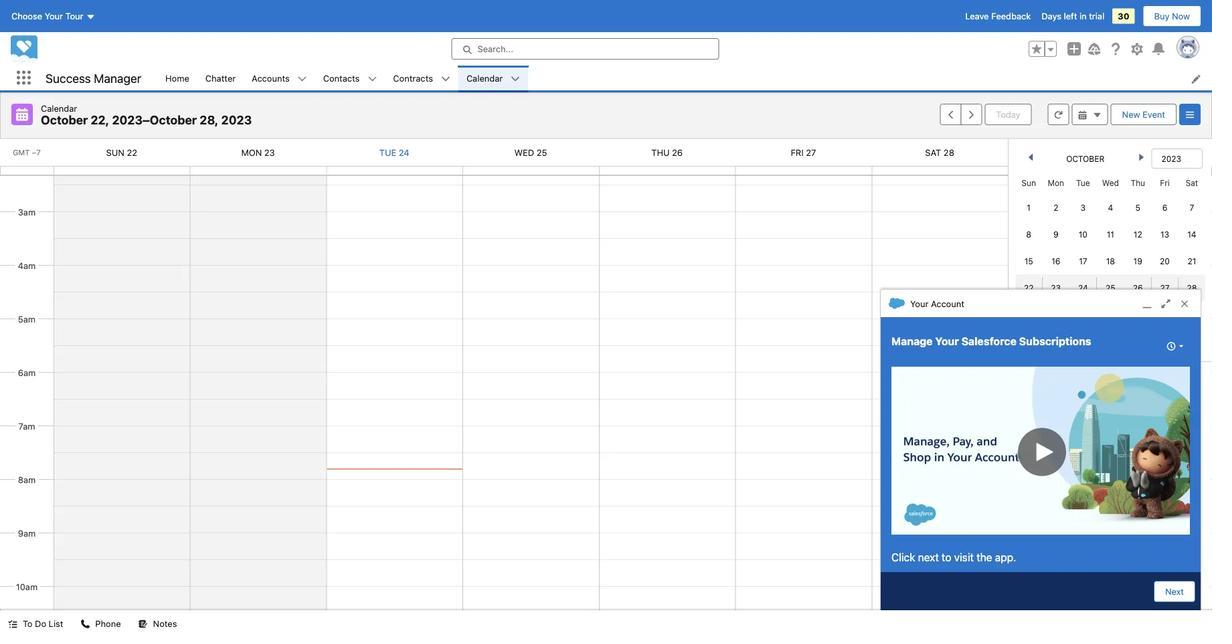Task type: describe. For each thing, give the bounding box(es) containing it.
fri for fri 27
[[791, 148, 804, 158]]

0 vertical spatial 6
[[1163, 203, 1168, 212]]

1 vertical spatial 28
[[1187, 283, 1197, 293]]

my events
[[1056, 407, 1095, 416]]

october inside calendar october 22, 2023–october 28, 2023
[[41, 113, 88, 127]]

1 vertical spatial 24
[[1079, 283, 1088, 293]]

4am
[[18, 260, 36, 270]]

buy now
[[1155, 11, 1190, 21]]

list
[[49, 619, 63, 629]]

the
[[977, 551, 993, 564]]

calendars for my calendars
[[1038, 377, 1090, 390]]

1 horizontal spatial 22
[[1024, 283, 1034, 293]]

fri for fri
[[1160, 178, 1170, 187]]

next
[[918, 551, 939, 564]]

other calendars
[[1020, 438, 1104, 450]]

0 vertical spatial 22
[[127, 148, 137, 158]]

accounts
[[252, 73, 290, 83]]

1 horizontal spatial 25
[[1106, 283, 1116, 293]]

0 vertical spatial 4
[[1108, 203, 1113, 212]]

text default image for to do list
[[8, 620, 17, 629]]

text default image inside accounts list item
[[298, 74, 307, 84]]

manager
[[94, 71, 141, 85]]

contacts
[[323, 73, 360, 83]]

calendar for calendar
[[467, 73, 503, 83]]

search...
[[478, 44, 513, 54]]

leave
[[966, 11, 989, 21]]

sat 28
[[925, 148, 955, 158]]

8am
[[18, 474, 36, 484]]

tue 24 button
[[380, 148, 410, 158]]

1 vertical spatial 1
[[1109, 310, 1113, 319]]

15
[[1025, 256, 1033, 266]]

tue for tue
[[1077, 178, 1090, 187]]

0 horizontal spatial 24
[[399, 148, 410, 158]]

feedback
[[992, 11, 1031, 21]]

other
[[1020, 438, 1049, 450]]

in
[[1080, 11, 1087, 21]]

to
[[23, 619, 32, 629]]

20
[[1160, 256, 1170, 266]]

10am
[[16, 581, 38, 591]]

0 vertical spatial 5
[[1136, 203, 1141, 212]]

your account
[[911, 298, 965, 308]]

1 horizontal spatial 23
[[1051, 283, 1061, 293]]

9am
[[18, 528, 36, 538]]

to do list button
[[0, 611, 71, 637]]

click
[[892, 551, 916, 564]]

mon 23 button
[[241, 148, 275, 158]]

contracts
[[393, 73, 433, 83]]

choose your tour
[[11, 11, 83, 21]]

list containing home
[[157, 66, 1212, 90]]

14
[[1188, 230, 1197, 239]]

calendar for calendar october 22, 2023–october 28, 2023
[[41, 103, 77, 113]]

0 horizontal spatial group
[[940, 104, 982, 125]]

tue for tue 24
[[380, 148, 396, 158]]

app.
[[995, 551, 1017, 564]]

text default image inside your account dialog
[[889, 296, 905, 312]]

event
[[1143, 109, 1166, 120]]

buy
[[1155, 11, 1170, 21]]

thu 26 button
[[652, 148, 683, 158]]

0 horizontal spatial 5
[[1027, 337, 1032, 346]]

search... button
[[452, 38, 719, 60]]

calendar link
[[459, 66, 511, 90]]

1 horizontal spatial 26
[[1133, 283, 1143, 293]]

subscriptions
[[1019, 335, 1092, 348]]

0 vertical spatial 3
[[1081, 203, 1086, 212]]

wed 25 button
[[515, 148, 547, 158]]

thu 26
[[652, 148, 683, 158]]

19
[[1134, 256, 1143, 266]]

0 vertical spatial 10
[[1079, 230, 1088, 239]]

your for manage
[[935, 335, 959, 348]]

31
[[1079, 310, 1088, 319]]

hide items image
[[1034, 405, 1048, 418]]

1 vertical spatial 30
[[1051, 310, 1061, 319]]

6am
[[18, 367, 36, 377]]

1 horizontal spatial 4
[[1190, 310, 1195, 319]]

gmt
[[13, 148, 30, 157]]

notes
[[153, 619, 177, 629]]

to do list
[[23, 619, 63, 629]]

trial
[[1089, 11, 1105, 21]]

11
[[1107, 230, 1115, 239]]

7am
[[18, 421, 35, 431]]

next
[[1166, 587, 1184, 597]]

phone button
[[73, 611, 129, 637]]

2023–october
[[112, 113, 197, 127]]

today
[[996, 109, 1021, 120]]

next button
[[1154, 581, 1196, 603]]

new event button
[[1111, 104, 1177, 125]]

manage
[[892, 335, 933, 348]]

leave feedback link
[[966, 11, 1031, 21]]

5am
[[18, 314, 36, 324]]

to
[[942, 551, 952, 564]]

1 vertical spatial your
[[911, 298, 929, 308]]

text default image for notes
[[138, 620, 148, 629]]

0 vertical spatial 7
[[1190, 203, 1195, 212]]

my calendars
[[1020, 377, 1090, 390]]

wed for wed 25
[[515, 148, 534, 158]]

0 horizontal spatial 1
[[1027, 203, 1031, 212]]



Task type: vqa. For each thing, say whether or not it's contained in the screenshot.


Task type: locate. For each thing, give the bounding box(es) containing it.
0 vertical spatial 30
[[1118, 11, 1130, 21]]

3 down 20
[[1163, 310, 1168, 319]]

0 vertical spatial 26
[[672, 148, 683, 158]]

30 right "trial"
[[1118, 11, 1130, 21]]

30
[[1118, 11, 1130, 21], [1051, 310, 1061, 319]]

group
[[1029, 41, 1057, 57], [940, 104, 982, 125]]

1 vertical spatial 5
[[1027, 337, 1032, 346]]

9
[[1054, 230, 1059, 239]]

0 horizontal spatial 7
[[1081, 337, 1086, 346]]

3 up 17
[[1081, 203, 1086, 212]]

mon for mon
[[1048, 178, 1065, 187]]

text default image left notes
[[138, 620, 148, 629]]

left
[[1064, 11, 1077, 21]]

1 vertical spatial calendar
[[41, 103, 77, 113]]

sat for sat
[[1186, 178, 1198, 187]]

text default image
[[511, 74, 520, 84], [8, 620, 17, 629], [138, 620, 148, 629]]

0 vertical spatial mon
[[241, 148, 262, 158]]

1 vertical spatial 4
[[1190, 310, 1195, 319]]

new
[[1122, 109, 1140, 120]]

text default image inside notes button
[[138, 620, 148, 629]]

1 vertical spatial tue
[[1077, 178, 1090, 187]]

text default image inside phone button
[[81, 620, 90, 629]]

1 vertical spatial my
[[1056, 407, 1067, 416]]

1 vertical spatial calendars
[[1052, 438, 1104, 450]]

my up hide items "icon"
[[1020, 377, 1035, 390]]

28,
[[200, 113, 219, 127]]

25
[[537, 148, 547, 158], [1106, 283, 1116, 293]]

contracts list item
[[385, 66, 459, 90]]

0 horizontal spatial 22
[[127, 148, 137, 158]]

text default image
[[298, 74, 307, 84], [368, 74, 377, 84], [441, 74, 451, 84], [1078, 111, 1088, 120], [1093, 111, 1102, 120], [889, 296, 905, 312], [1189, 407, 1198, 416], [1189, 439, 1198, 449], [81, 620, 90, 629]]

0 vertical spatial 1
[[1027, 203, 1031, 212]]

6 up 'my calendars' at the right bottom of the page
[[1054, 337, 1059, 346]]

fri 27 button
[[791, 148, 816, 158]]

calendar list item
[[459, 66, 528, 90]]

0 horizontal spatial october
[[41, 113, 88, 127]]

1 vertical spatial 23
[[1051, 283, 1061, 293]]

now
[[1172, 11, 1190, 21]]

1 vertical spatial 6
[[1054, 337, 1059, 346]]

wed 25
[[515, 148, 547, 158]]

0 vertical spatial 27
[[806, 148, 816, 158]]

2 vertical spatial your
[[935, 335, 959, 348]]

22,
[[91, 113, 109, 127]]

0 vertical spatial sat
[[925, 148, 942, 158]]

1 vertical spatial fri
[[1160, 178, 1170, 187]]

1 vertical spatial 3
[[1163, 310, 1168, 319]]

contacts link
[[315, 66, 368, 90]]

17
[[1079, 256, 1088, 266]]

wed for wed
[[1102, 178, 1119, 187]]

0 horizontal spatial 6
[[1054, 337, 1059, 346]]

2023
[[221, 113, 252, 127]]

your right the manage
[[935, 335, 959, 348]]

wed inside grid
[[1102, 178, 1119, 187]]

1 vertical spatial sat
[[1186, 178, 1198, 187]]

0 horizontal spatial tue
[[380, 148, 396, 158]]

chatter link
[[197, 66, 244, 90]]

0 horizontal spatial 27
[[806, 148, 816, 158]]

22 down 2023–october
[[127, 148, 137, 158]]

1 horizontal spatial 6
[[1163, 203, 1168, 212]]

0 vertical spatial calendars
[[1038, 377, 1090, 390]]

calendars for other calendars
[[1052, 438, 1104, 450]]

7
[[1190, 203, 1195, 212], [1081, 337, 1086, 346]]

−7
[[32, 148, 41, 157]]

calendar
[[467, 73, 503, 83], [41, 103, 77, 113]]

sat inside grid
[[1186, 178, 1198, 187]]

your for choose
[[45, 11, 63, 21]]

1 horizontal spatial 10
[[1161, 337, 1170, 346]]

8
[[1027, 230, 1032, 239]]

2 up 9
[[1054, 203, 1059, 212]]

0 vertical spatial your
[[45, 11, 63, 21]]

0 horizontal spatial 30
[[1051, 310, 1061, 319]]

7 down 31
[[1081, 337, 1086, 346]]

1 horizontal spatial sat
[[1186, 178, 1198, 187]]

1 horizontal spatial my
[[1056, 407, 1067, 416]]

calendar october 22, 2023–october 28, 2023
[[41, 103, 252, 127]]

22 down the 15
[[1024, 283, 1034, 293]]

phone
[[95, 619, 121, 629]]

success manager
[[46, 71, 141, 85]]

0 horizontal spatial my
[[1020, 377, 1035, 390]]

sat
[[925, 148, 942, 158], [1186, 178, 1198, 187]]

1 vertical spatial mon
[[1048, 178, 1065, 187]]

1 horizontal spatial 5
[[1136, 203, 1141, 212]]

1 vertical spatial 26
[[1133, 283, 1143, 293]]

group up sat 28
[[940, 104, 982, 125]]

1 horizontal spatial 3
[[1163, 310, 1168, 319]]

buy now button
[[1143, 5, 1202, 27]]

calendars down my events
[[1052, 438, 1104, 450]]

0 vertical spatial tue
[[380, 148, 396, 158]]

fri 27
[[791, 148, 816, 158]]

visit
[[955, 551, 974, 564]]

27
[[806, 148, 816, 158], [1161, 283, 1170, 293]]

contacts list item
[[315, 66, 385, 90]]

sun down 22,
[[106, 148, 124, 158]]

calendar inside calendar october 22, 2023–october 28, 2023
[[41, 103, 77, 113]]

1 horizontal spatial fri
[[1160, 178, 1170, 187]]

0 vertical spatial calendar
[[467, 73, 503, 83]]

6 up 13
[[1163, 203, 1168, 212]]

1 horizontal spatial thu
[[1131, 178, 1146, 187]]

1 horizontal spatial mon
[[1048, 178, 1065, 187]]

calendar down search...
[[467, 73, 503, 83]]

grid
[[1016, 171, 1206, 355]]

sun 22 button
[[106, 148, 137, 158]]

home
[[165, 73, 189, 83]]

do
[[35, 619, 46, 629]]

0 horizontal spatial 2
[[1054, 203, 1059, 212]]

success
[[46, 71, 91, 85]]

salesforce
[[962, 335, 1017, 348]]

mon
[[241, 148, 262, 158], [1048, 178, 1065, 187]]

list
[[157, 66, 1212, 90]]

18
[[1106, 256, 1115, 266]]

1 horizontal spatial 30
[[1118, 11, 1130, 21]]

calendar down "success"
[[41, 103, 77, 113]]

text default image inside 'contracts' list item
[[441, 74, 451, 84]]

new event
[[1122, 109, 1166, 120]]

contracts link
[[385, 66, 441, 90]]

click next to visit the app.
[[892, 551, 1017, 564]]

1 horizontal spatial 28
[[1187, 283, 1197, 293]]

0 vertical spatial 23
[[264, 148, 275, 158]]

0 vertical spatial 2
[[1054, 203, 1059, 212]]

30 up subscriptions at the bottom right of the page
[[1051, 310, 1061, 319]]

1 vertical spatial wed
[[1102, 178, 1119, 187]]

1 vertical spatial group
[[940, 104, 982, 125]]

sat for sat 28
[[925, 148, 942, 158]]

1 horizontal spatial october
[[1067, 154, 1105, 163]]

grid containing sun
[[1016, 171, 1206, 355]]

sun up 8
[[1022, 178, 1036, 187]]

1 up 8
[[1027, 203, 1031, 212]]

16
[[1052, 256, 1061, 266]]

chatter
[[205, 73, 236, 83]]

1 vertical spatial 27
[[1161, 283, 1170, 293]]

mon for mon 23
[[241, 148, 262, 158]]

calendar inside list item
[[467, 73, 503, 83]]

12
[[1134, 230, 1143, 239]]

sun 22
[[106, 148, 137, 158]]

text default image inside contacts list item
[[368, 74, 377, 84]]

0 horizontal spatial 4
[[1108, 203, 1113, 212]]

2 down 19
[[1136, 310, 1141, 319]]

0 horizontal spatial 3
[[1081, 203, 1086, 212]]

0 horizontal spatial wed
[[515, 148, 534, 158]]

home link
[[157, 66, 197, 90]]

1 horizontal spatial your
[[911, 298, 929, 308]]

my right hide items "icon"
[[1056, 407, 1067, 416]]

accounts list item
[[244, 66, 315, 90]]

2
[[1054, 203, 1059, 212], [1136, 310, 1141, 319]]

mon up 9
[[1048, 178, 1065, 187]]

notes button
[[130, 611, 185, 637]]

13
[[1161, 230, 1170, 239]]

1 horizontal spatial 1
[[1109, 310, 1113, 319]]

5 up 12 at right
[[1136, 203, 1141, 212]]

days left in trial
[[1042, 11, 1105, 21]]

0 vertical spatial group
[[1029, 41, 1057, 57]]

0 horizontal spatial calendar
[[41, 103, 77, 113]]

1 right 31
[[1109, 310, 1113, 319]]

0 vertical spatial fri
[[791, 148, 804, 158]]

7 up 14
[[1190, 203, 1195, 212]]

0 horizontal spatial 28
[[944, 148, 955, 158]]

manage your salesforce subscriptions
[[892, 335, 1092, 348]]

october
[[41, 113, 88, 127], [1067, 154, 1105, 163]]

sun for sun
[[1022, 178, 1036, 187]]

1 horizontal spatial 27
[[1161, 283, 1170, 293]]

0 vertical spatial 24
[[399, 148, 410, 158]]

10
[[1079, 230, 1088, 239], [1161, 337, 1170, 346]]

sun for sun 22
[[106, 148, 124, 158]]

1 horizontal spatial 24
[[1079, 283, 1088, 293]]

1 vertical spatial 7
[[1081, 337, 1086, 346]]

4 up 11
[[1108, 203, 1113, 212]]

0 horizontal spatial mon
[[241, 148, 262, 158]]

mon 23
[[241, 148, 275, 158]]

4 down 21
[[1190, 310, 1195, 319]]

2 horizontal spatial text default image
[[511, 74, 520, 84]]

0 horizontal spatial 26
[[672, 148, 683, 158]]

your left account
[[911, 298, 929, 308]]

1 vertical spatial thu
[[1131, 178, 1146, 187]]

your inside popup button
[[45, 11, 63, 21]]

1 horizontal spatial text default image
[[138, 620, 148, 629]]

group down days
[[1029, 41, 1057, 57]]

0 horizontal spatial thu
[[652, 148, 670, 158]]

my for my calendars
[[1020, 377, 1035, 390]]

1 horizontal spatial group
[[1029, 41, 1057, 57]]

1 horizontal spatial calendar
[[467, 73, 503, 83]]

1 vertical spatial 10
[[1161, 337, 1170, 346]]

thu for thu 26
[[652, 148, 670, 158]]

my for my events
[[1056, 407, 1067, 416]]

tour
[[65, 11, 83, 21]]

1 vertical spatial october
[[1067, 154, 1105, 163]]

fri
[[791, 148, 804, 158], [1160, 178, 1170, 187]]

text default image inside to do list button
[[8, 620, 17, 629]]

5 down '29'
[[1027, 337, 1032, 346]]

your account dialog
[[880, 289, 1202, 611]]

text default image inside calendar list item
[[511, 74, 520, 84]]

0 horizontal spatial sun
[[106, 148, 124, 158]]

24
[[399, 148, 410, 158], [1079, 283, 1088, 293]]

0 vertical spatial sun
[[106, 148, 124, 158]]

account
[[931, 298, 965, 308]]

text default image left 'to'
[[8, 620, 17, 629]]

0 horizontal spatial 23
[[264, 148, 275, 158]]

0 horizontal spatial fri
[[791, 148, 804, 158]]

4
[[1108, 203, 1113, 212], [1190, 310, 1195, 319]]

28
[[944, 148, 955, 158], [1187, 283, 1197, 293]]

1 horizontal spatial wed
[[1102, 178, 1119, 187]]

1 vertical spatial 2
[[1136, 310, 1141, 319]]

choose your tour button
[[11, 5, 96, 27]]

sat 28 button
[[925, 148, 955, 158]]

events
[[1069, 407, 1095, 416]]

1 horizontal spatial tue
[[1077, 178, 1090, 187]]

your left tour
[[45, 11, 63, 21]]

0 vertical spatial 25
[[537, 148, 547, 158]]

1 horizontal spatial sun
[[1022, 178, 1036, 187]]

5
[[1136, 203, 1141, 212], [1027, 337, 1032, 346]]

fri inside grid
[[1160, 178, 1170, 187]]

text default image down search...
[[511, 74, 520, 84]]

sun
[[106, 148, 124, 158], [1022, 178, 1036, 187]]

calendars up my events
[[1038, 377, 1090, 390]]

3am
[[18, 207, 36, 217]]

leave feedback
[[966, 11, 1031, 21]]

thu for thu
[[1131, 178, 1146, 187]]

mon down 2023
[[241, 148, 262, 158]]

0 vertical spatial wed
[[515, 148, 534, 158]]

0 horizontal spatial text default image
[[8, 620, 17, 629]]

0 horizontal spatial 25
[[537, 148, 547, 158]]

29
[[1024, 310, 1034, 319]]

days
[[1042, 11, 1062, 21]]

choose
[[11, 11, 42, 21]]



